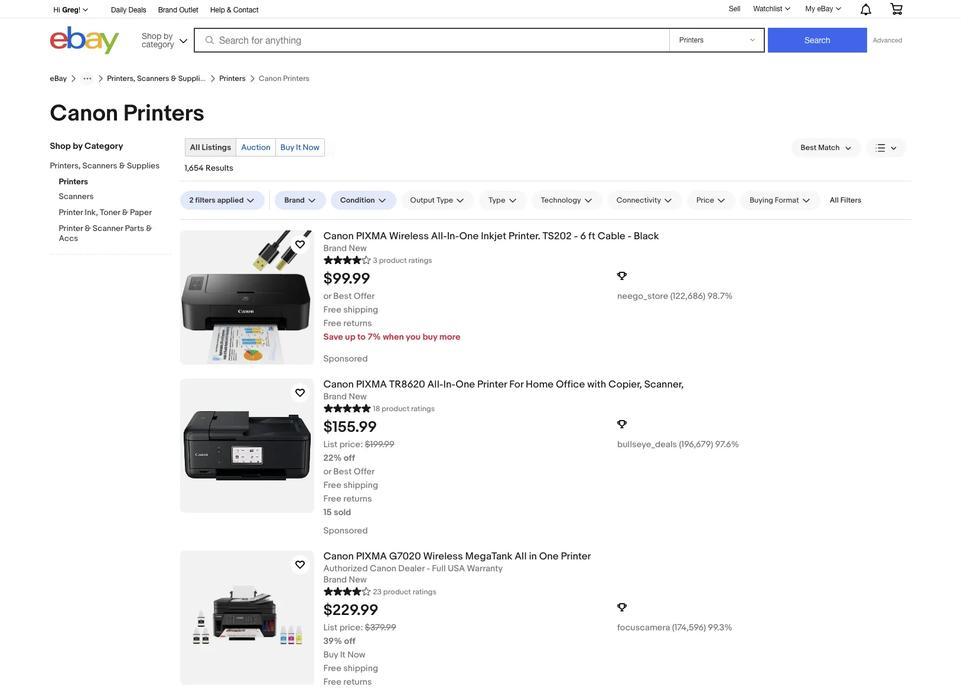 Task type: locate. For each thing, give the bounding box(es) containing it.
returns up sold
[[343, 493, 372, 504]]

0 vertical spatial ratings
[[409, 256, 432, 265]]

printers
[[219, 74, 246, 83], [123, 100, 204, 128], [59, 177, 88, 187]]

product right the 18
[[382, 404, 410, 413]]

all up 1,654
[[190, 142, 200, 152]]

0 vertical spatial printers,
[[107, 74, 135, 83]]

1 pixma from the top
[[356, 230, 387, 242]]

2 free from the top
[[323, 318, 341, 329]]

or inside $99.99 or best offer free shipping free returns save up to 7% when you buy more
[[323, 291, 331, 302]]

0 vertical spatial off
[[344, 452, 355, 464]]

megatank
[[465, 550, 512, 562]]

dealer
[[398, 563, 425, 574]]

0 vertical spatial returns
[[343, 318, 372, 329]]

1 vertical spatial top rated plus image
[[617, 602, 627, 612]]

supplies for printers, scanners & supplies printers scanners printer ink, toner & paper printer & scanner parts & accs
[[127, 161, 160, 171]]

authorized
[[323, 563, 368, 574]]

1 vertical spatial scanners
[[82, 161, 117, 171]]

filters
[[195, 196, 215, 205]]

all- down output type dropdown button
[[431, 230, 447, 242]]

sponsored
[[323, 353, 368, 365], [323, 525, 368, 536]]

now up brand dropdown button
[[303, 142, 320, 152]]

shop for shop by category
[[142, 31, 161, 40]]

shop left category at left top
[[50, 141, 71, 152]]

(196,679)
[[679, 439, 713, 450]]

wireless
[[389, 230, 429, 242], [423, 550, 463, 562]]

0 vertical spatial pixma
[[356, 230, 387, 242]]

price: inside $155.99 list price: $199.99 22% off or best offer free shipping free returns 15 sold
[[339, 439, 363, 450]]

ratings for $155.99
[[411, 404, 435, 413]]

pixma up 3 product ratings link
[[356, 230, 387, 242]]

ratings for $99.99
[[409, 256, 432, 265]]

pixma up "18 product ratings" 'link' at the bottom of page
[[356, 379, 387, 390]]

2 new from the top
[[349, 391, 367, 402]]

it down the 39%
[[340, 649, 345, 660]]

printer inside canon pixma g7020 wireless megatank all in one printer authorized canon dealer - full usa warranty brand new
[[561, 550, 591, 562]]

1 vertical spatial 4.5 out of 5 stars. image
[[323, 585, 371, 596]]

1 list from the top
[[323, 439, 338, 450]]

1 vertical spatial now
[[347, 649, 365, 660]]

23 product ratings link
[[323, 585, 437, 596]]

2 vertical spatial one
[[539, 550, 559, 562]]

more
[[439, 331, 460, 343]]

condition button
[[331, 191, 396, 210]]

shipping inside $155.99 list price: $199.99 22% off or best offer free shipping free returns 15 sold
[[343, 480, 378, 491]]

2 offer from the top
[[354, 466, 375, 477]]

15
[[323, 507, 332, 518]]

1 vertical spatial supplies
[[127, 161, 160, 171]]

2 filters applied
[[189, 196, 244, 205]]

3 shipping from the top
[[343, 663, 378, 674]]

buy
[[281, 142, 294, 152], [323, 649, 338, 660]]

wireless inside canon pixma wireless all-in-one inkjet printer. ts202 - 6 ft cable - black brand new
[[389, 230, 429, 242]]

focuscamera (174,596) 99.3%
[[617, 622, 732, 633]]

Search for anything text field
[[196, 29, 667, 51]]

0 horizontal spatial -
[[427, 563, 430, 574]]

it
[[296, 142, 301, 152], [340, 649, 345, 660]]

one left inkjet
[[459, 230, 479, 242]]

0 vertical spatial wireless
[[389, 230, 429, 242]]

0 vertical spatial scanners
[[137, 74, 169, 83]]

best left match
[[801, 143, 817, 152]]

brand
[[158, 6, 177, 14], [284, 196, 305, 205], [323, 243, 347, 254], [323, 391, 347, 402], [323, 574, 347, 585]]

brand button
[[275, 191, 326, 210]]

sell
[[729, 5, 741, 13]]

1 vertical spatial one
[[456, 379, 475, 390]]

list up the 39%
[[323, 622, 338, 633]]

warranty
[[467, 563, 503, 574]]

2 vertical spatial pixma
[[356, 550, 387, 562]]

canon pixma tr8620 all-in-one printer for home office with copier, scanner, link
[[323, 379, 911, 391]]

new inside canon pixma g7020 wireless megatank all in one printer authorized canon dealer - full usa warranty brand new
[[349, 574, 367, 585]]

shop inside shop by category
[[142, 31, 161, 40]]

all inside button
[[830, 196, 839, 205]]

1 price: from the top
[[339, 439, 363, 450]]

0 vertical spatial it
[[296, 142, 301, 152]]

product inside 'link'
[[382, 404, 410, 413]]

shipping for $155.99
[[343, 480, 378, 491]]

save
[[323, 331, 343, 343]]

scanners for printers, scanners & supplies
[[137, 74, 169, 83]]

off inside $155.99 list price: $199.99 22% off or best offer free shipping free returns 15 sold
[[344, 452, 355, 464]]

canon printers
[[50, 100, 204, 128]]

new inside the canon pixma tr8620 all-in-one printer for home office with copier, scanner, brand new
[[349, 391, 367, 402]]

advanced link
[[867, 28, 908, 52]]

canon up shop by category
[[50, 100, 118, 128]]

0 horizontal spatial buy
[[281, 142, 294, 152]]

2 price: from the top
[[339, 622, 363, 633]]

0 vertical spatial new
[[349, 243, 367, 254]]

2 vertical spatial best
[[333, 466, 352, 477]]

offer inside $99.99 or best offer free shipping free returns save up to 7% when you buy more
[[354, 291, 375, 302]]

in- inside canon pixma wireless all-in-one inkjet printer. ts202 - 6 ft cable - black brand new
[[447, 230, 459, 242]]

type
[[437, 196, 453, 205], [489, 196, 505, 205]]

1 horizontal spatial buy
[[323, 649, 338, 660]]

0 vertical spatial or
[[323, 291, 331, 302]]

2 vertical spatial new
[[349, 574, 367, 585]]

0 horizontal spatial now
[[303, 142, 320, 152]]

one inside the canon pixma tr8620 all-in-one printer for home office with copier, scanner, brand new
[[456, 379, 475, 390]]

1 vertical spatial it
[[340, 649, 345, 660]]

brand inside canon pixma g7020 wireless megatank all in one printer authorized canon dealer - full usa warranty brand new
[[323, 574, 347, 585]]

1 vertical spatial ebay
[[50, 74, 67, 83]]

2 horizontal spatial printers
[[219, 74, 246, 83]]

now down "$379.99" at the bottom
[[347, 649, 365, 660]]

applied
[[217, 196, 244, 205]]

0 vertical spatial shipping
[[343, 304, 378, 315]]

type up inkjet
[[489, 196, 505, 205]]

1 or from the top
[[323, 291, 331, 302]]

0 vertical spatial shop
[[142, 31, 161, 40]]

& right help
[[227, 6, 231, 14]]

1 vertical spatial new
[[349, 391, 367, 402]]

match
[[818, 143, 840, 152]]

home
[[526, 379, 554, 390]]

focuscamera
[[617, 622, 670, 633]]

brand up $155.99
[[323, 391, 347, 402]]

canon inside the canon pixma tr8620 all-in-one printer for home office with copier, scanner, brand new
[[323, 379, 354, 390]]

1 vertical spatial buy
[[323, 649, 338, 660]]

in
[[529, 550, 537, 562]]

returns for $229.99
[[343, 676, 372, 687]]

printers, inside printers, scanners & supplies printers scanners printer ink, toner & paper printer & scanner parts & accs
[[50, 161, 81, 171]]

list inside $155.99 list price: $199.99 22% off or best offer free shipping free returns 15 sold
[[323, 439, 338, 450]]

printers, scanners & supplies link
[[107, 74, 208, 83], [50, 161, 162, 172]]

1 horizontal spatial shop
[[142, 31, 161, 40]]

toner
[[100, 207, 120, 217]]

1 vertical spatial best
[[333, 291, 352, 302]]

1 horizontal spatial it
[[340, 649, 345, 660]]

scanners
[[137, 74, 169, 83], [82, 161, 117, 171], [59, 191, 94, 201]]

& right parts
[[146, 223, 152, 233]]

$155.99
[[323, 418, 377, 436]]

by down 'brand outlet' link
[[164, 31, 173, 40]]

all for all filters
[[830, 196, 839, 205]]

buy inside "buy it now" link
[[281, 142, 294, 152]]

0 vertical spatial all-
[[431, 230, 447, 242]]

all- for $99.99
[[431, 230, 447, 242]]

top rated plus image
[[617, 419, 627, 429]]

returns for $155.99
[[343, 493, 372, 504]]

0 horizontal spatial shop
[[50, 141, 71, 152]]

canon for canon pixma g7020 wireless megatank all in one printer authorized canon dealer - full usa warranty brand new
[[323, 550, 354, 562]]

3 new from the top
[[349, 574, 367, 585]]

scanners up ink, in the top left of the page
[[59, 191, 94, 201]]

shipping inside $229.99 list price: $379.99 39% off buy it now free shipping free returns
[[343, 663, 378, 674]]

& down ink, in the top left of the page
[[85, 223, 91, 233]]

1 sponsored from the top
[[323, 353, 368, 365]]

best down $99.99
[[333, 291, 352, 302]]

top rated plus image up neego_store
[[617, 271, 627, 281]]

0 vertical spatial in-
[[447, 230, 459, 242]]

supplies inside printers, scanners & supplies printers scanners printer ink, toner & paper printer & scanner parts & accs
[[127, 161, 160, 171]]

price: inside $229.99 list price: $379.99 39% off buy it now free shipping free returns
[[339, 622, 363, 633]]

one down more
[[456, 379, 475, 390]]

shipping up to
[[343, 304, 378, 315]]

-
[[574, 230, 578, 242], [628, 230, 632, 242], [427, 563, 430, 574]]

0 vertical spatial buy
[[281, 142, 294, 152]]

1 top rated plus image from the top
[[617, 271, 627, 281]]

my
[[806, 5, 815, 13]]

1 horizontal spatial type
[[489, 196, 505, 205]]

1 vertical spatial off
[[344, 635, 355, 647]]

1 shipping from the top
[[343, 304, 378, 315]]

pixma inside the canon pixma tr8620 all-in-one printer for home office with copier, scanner, brand new
[[356, 379, 387, 390]]

1 vertical spatial all
[[830, 196, 839, 205]]

7%
[[368, 331, 381, 343]]

best
[[801, 143, 817, 152], [333, 291, 352, 302], [333, 466, 352, 477]]

by left category at left top
[[73, 141, 82, 152]]

brand up $229.99
[[323, 574, 347, 585]]

canon down condition
[[323, 230, 354, 242]]

main content
[[180, 128, 911, 690]]

pixma
[[356, 230, 387, 242], [356, 379, 387, 390], [356, 550, 387, 562]]

printers, for printers, scanners & supplies printers scanners printer ink, toner & paper printer & scanner parts & accs
[[50, 161, 81, 171]]

or down 22%
[[323, 466, 331, 477]]

or down $99.99
[[323, 291, 331, 302]]

1 type from the left
[[437, 196, 453, 205]]

1 horizontal spatial all
[[515, 550, 527, 562]]

in- for $99.99
[[447, 230, 459, 242]]

39%
[[323, 635, 342, 647]]

1 vertical spatial shipping
[[343, 480, 378, 491]]

best match button
[[791, 138, 861, 157]]

product right 23
[[383, 587, 411, 596]]

2 or from the top
[[323, 466, 331, 477]]

product for $99.99
[[379, 256, 407, 265]]

0 vertical spatial top rated plus image
[[617, 271, 627, 281]]

off for $155.99
[[344, 452, 355, 464]]

wireless up full
[[423, 550, 463, 562]]

2 4.5 out of 5 stars. image from the top
[[323, 585, 371, 596]]

new up $99.99
[[349, 243, 367, 254]]

off right the 39%
[[344, 635, 355, 647]]

all- right tr8620
[[427, 379, 443, 390]]

2 shipping from the top
[[343, 480, 378, 491]]

canon up the authorized on the bottom left
[[323, 550, 354, 562]]

new up $229.99
[[349, 574, 367, 585]]

4.5 out of 5 stars. image up $229.99
[[323, 585, 371, 596]]

shop by category
[[142, 31, 174, 49]]

ebay inside account navigation
[[817, 5, 833, 13]]

1 vertical spatial sponsored
[[323, 525, 368, 536]]

4 free from the top
[[323, 493, 341, 504]]

top rated plus image up the focuscamera
[[617, 602, 627, 612]]

1 horizontal spatial printers,
[[107, 74, 135, 83]]

2 vertical spatial shipping
[[343, 663, 378, 674]]

4.5 out of 5 stars. image
[[323, 254, 371, 265], [323, 585, 371, 596]]

printer left ink, in the top left of the page
[[59, 207, 83, 217]]

1 vertical spatial wireless
[[423, 550, 463, 562]]

printer inside the canon pixma tr8620 all-in-one printer for home office with copier, scanner, brand new
[[477, 379, 507, 390]]

by
[[164, 31, 173, 40], [73, 141, 82, 152]]

now inside $229.99 list price: $379.99 39% off buy it now free shipping free returns
[[347, 649, 365, 660]]

listings
[[202, 142, 231, 152]]

1 vertical spatial price:
[[339, 622, 363, 633]]

wireless inside canon pixma g7020 wireless megatank all in one printer authorized canon dealer - full usa warranty brand new
[[423, 550, 463, 562]]

0 horizontal spatial ebay
[[50, 74, 67, 83]]

canon pixma wireless all-in-one inkjet printer. ts202 - 6 ft cable - black image
[[180, 230, 314, 365]]

bullseye_deals
[[617, 439, 677, 450]]

1 4.5 out of 5 stars. image from the top
[[323, 254, 371, 265]]

supplies
[[178, 74, 208, 83], [127, 161, 160, 171]]

0 vertical spatial sponsored
[[323, 353, 368, 365]]

1 vertical spatial printers,
[[50, 161, 81, 171]]

supplies up scanners link
[[127, 161, 160, 171]]

1 horizontal spatial now
[[347, 649, 365, 660]]

None submit
[[768, 28, 867, 53]]

returns up to
[[343, 318, 372, 329]]

your shopping cart image
[[889, 3, 903, 15]]

it right auction
[[296, 142, 301, 152]]

1 vertical spatial list
[[323, 622, 338, 633]]

2 vertical spatial returns
[[343, 676, 372, 687]]

returns down "$379.99" at the bottom
[[343, 676, 372, 687]]

advanced
[[873, 37, 902, 44]]

all for all listings
[[190, 142, 200, 152]]

2 list from the top
[[323, 622, 338, 633]]

printers, down shop by category
[[50, 161, 81, 171]]

brand inside canon pixma wireless all-in-one inkjet printer. ts202 - 6 ft cable - black brand new
[[323, 243, 347, 254]]

18
[[373, 404, 380, 413]]

0 vertical spatial ebay
[[817, 5, 833, 13]]

1 returns from the top
[[343, 318, 372, 329]]

1 horizontal spatial ebay
[[817, 5, 833, 13]]

2 sponsored from the top
[[323, 525, 368, 536]]

printers, up canon printers in the left top of the page
[[107, 74, 135, 83]]

5.0 out of 5 stars. image
[[323, 402, 371, 413]]

brand up $99.99
[[323, 243, 347, 254]]

ratings down dealer
[[413, 587, 437, 596]]

1 vertical spatial product
[[382, 404, 410, 413]]

canon up 5.0 out of 5 stars. image
[[323, 379, 354, 390]]

or inside $155.99 list price: $199.99 22% off or best offer free shipping free returns 15 sold
[[323, 466, 331, 477]]

0 vertical spatial price:
[[339, 439, 363, 450]]

printer.
[[509, 230, 540, 242]]

1 vertical spatial offer
[[354, 466, 375, 477]]

1 horizontal spatial supplies
[[178, 74, 208, 83]]

free
[[323, 304, 341, 315], [323, 318, 341, 329], [323, 480, 341, 491], [323, 493, 341, 504], [323, 663, 341, 674], [323, 676, 341, 687]]

by inside shop by category
[[164, 31, 173, 40]]

one for $99.99
[[459, 230, 479, 242]]

type inside dropdown button
[[437, 196, 453, 205]]

0 vertical spatial supplies
[[178, 74, 208, 83]]

all- inside canon pixma wireless all-in-one inkjet printer. ts202 - 6 ft cable - black brand new
[[431, 230, 447, 242]]

category
[[84, 141, 123, 152]]

help & contact link
[[210, 4, 259, 17]]

ratings right 3
[[409, 256, 432, 265]]

shipping inside $99.99 or best offer free shipping free returns save up to 7% when you buy more
[[343, 304, 378, 315]]

list up 22%
[[323, 439, 338, 450]]

pixma up the authorized on the bottom left
[[356, 550, 387, 562]]

0 vertical spatial product
[[379, 256, 407, 265]]

& down category
[[171, 74, 177, 83]]

ratings down tr8620
[[411, 404, 435, 413]]

0 vertical spatial list
[[323, 439, 338, 450]]

0 vertical spatial best
[[801, 143, 817, 152]]

offer down $99.99
[[354, 291, 375, 302]]

buy right auction
[[281, 142, 294, 152]]

account navigation
[[47, 0, 911, 18]]

one
[[459, 230, 479, 242], [456, 379, 475, 390], [539, 550, 559, 562]]

0 horizontal spatial by
[[73, 141, 82, 152]]

sponsored down 'up'
[[323, 353, 368, 365]]

1,654
[[185, 163, 204, 173]]

printer left for
[[477, 379, 507, 390]]

cable
[[598, 230, 625, 242]]

in- inside the canon pixma tr8620 all-in-one printer for home office with copier, scanner, brand new
[[443, 379, 456, 390]]

daily deals
[[111, 6, 146, 14]]

1 vertical spatial by
[[73, 141, 82, 152]]

2 vertical spatial all
[[515, 550, 527, 562]]

product right 3
[[379, 256, 407, 265]]

1 vertical spatial in-
[[443, 379, 456, 390]]

help & contact
[[210, 6, 259, 14]]

0 horizontal spatial all
[[190, 142, 200, 152]]

price: down $155.99
[[339, 439, 363, 450]]

output type
[[410, 196, 453, 205]]

& right toner
[[122, 207, 128, 217]]

category
[[142, 39, 174, 49]]

0 vertical spatial offer
[[354, 291, 375, 302]]

price: for $229.99
[[339, 622, 363, 633]]

buy
[[423, 331, 437, 343]]

wireless up 3 product ratings
[[389, 230, 429, 242]]

6 free from the top
[[323, 676, 341, 687]]

top rated plus image
[[617, 271, 627, 281], [617, 602, 627, 612]]

best down 22%
[[333, 466, 352, 477]]

ratings inside 'link'
[[411, 404, 435, 413]]

1 horizontal spatial -
[[574, 230, 578, 242]]

usa
[[448, 563, 465, 574]]

3 returns from the top
[[343, 676, 372, 687]]

1 vertical spatial or
[[323, 466, 331, 477]]

brand down buy it now
[[284, 196, 305, 205]]

4.5 out of 5 stars. image up $99.99
[[323, 254, 371, 265]]

1 new from the top
[[349, 243, 367, 254]]

- left black at the right
[[628, 230, 632, 242]]

all- inside the canon pixma tr8620 all-in-one printer for home office with copier, scanner, brand new
[[427, 379, 443, 390]]

0 horizontal spatial printers,
[[50, 161, 81, 171]]

0 vertical spatial all
[[190, 142, 200, 152]]

canon for canon pixma tr8620 all-in-one printer for home office with copier, scanner, brand new
[[323, 379, 354, 390]]

scanners down category
[[137, 74, 169, 83]]

offer down $199.99
[[354, 466, 375, 477]]

1 vertical spatial returns
[[343, 493, 372, 504]]

all left filters
[[830, 196, 839, 205]]

off right 22%
[[344, 452, 355, 464]]

0 vertical spatial printers
[[219, 74, 246, 83]]

off inside $229.99 list price: $379.99 39% off buy it now free shipping free returns
[[344, 635, 355, 647]]

hi greg !
[[53, 5, 80, 14]]

buy down the 39%
[[323, 649, 338, 660]]

0 horizontal spatial it
[[296, 142, 301, 152]]

2 type from the left
[[489, 196, 505, 205]]

supplies left printers link at the left top
[[178, 74, 208, 83]]

1 vertical spatial printers
[[123, 100, 204, 128]]

connectivity button
[[607, 191, 682, 210]]

in- right tr8620
[[443, 379, 456, 390]]

1 vertical spatial pixma
[[356, 379, 387, 390]]

sponsored down sold
[[323, 525, 368, 536]]

0 vertical spatial 4.5 out of 5 stars. image
[[323, 254, 371, 265]]

2 returns from the top
[[343, 493, 372, 504]]

3 free from the top
[[323, 480, 341, 491]]

97.6%
[[715, 439, 739, 450]]

canon for canon pixma wireless all-in-one inkjet printer. ts202 - 6 ft cable - black brand new
[[323, 230, 354, 242]]

2 horizontal spatial all
[[830, 196, 839, 205]]

new up $155.99
[[349, 391, 367, 402]]

0 horizontal spatial type
[[437, 196, 453, 205]]

type right 'output'
[[437, 196, 453, 205]]

2 pixma from the top
[[356, 379, 387, 390]]

- left the 6
[[574, 230, 578, 242]]

format
[[775, 196, 799, 205]]

printers, scanners & supplies link down category
[[107, 74, 208, 83]]

- left full
[[427, 563, 430, 574]]

shop down the deals
[[142, 31, 161, 40]]

brand left outlet
[[158, 6, 177, 14]]

full
[[432, 563, 446, 574]]

3 pixma from the top
[[356, 550, 387, 562]]

ebay
[[817, 5, 833, 13], [50, 74, 67, 83]]

1 vertical spatial all-
[[427, 379, 443, 390]]

- inside canon pixma g7020 wireless megatank all in one printer authorized canon dealer - full usa warranty brand new
[[427, 563, 430, 574]]

brand inside dropdown button
[[284, 196, 305, 205]]

18 product ratings link
[[323, 402, 435, 413]]

printer right in
[[561, 550, 591, 562]]

1 vertical spatial shop
[[50, 141, 71, 152]]

price: down $229.99
[[339, 622, 363, 633]]

canon inside canon pixma wireless all-in-one inkjet printer. ts202 - 6 ft cable - black brand new
[[323, 230, 354, 242]]

returns inside $155.99 list price: $199.99 22% off or best offer free shipping free returns 15 sold
[[343, 493, 372, 504]]

1 vertical spatial ratings
[[411, 404, 435, 413]]

one right in
[[539, 550, 559, 562]]

0 vertical spatial one
[[459, 230, 479, 242]]

shipping down "$379.99" at the bottom
[[343, 663, 378, 674]]

returns inside $229.99 list price: $379.99 39% off buy it now free shipping free returns
[[343, 676, 372, 687]]

0 horizontal spatial supplies
[[127, 161, 160, 171]]

$229.99
[[323, 601, 378, 619]]

in- down output type dropdown button
[[447, 230, 459, 242]]

scanners down category at left top
[[82, 161, 117, 171]]

0 vertical spatial by
[[164, 31, 173, 40]]

2 vertical spatial printers
[[59, 177, 88, 187]]

shipping up sold
[[343, 480, 378, 491]]

best inside $99.99 or best offer free shipping free returns save up to 7% when you buy more
[[333, 291, 352, 302]]

canon
[[50, 100, 118, 128], [323, 230, 354, 242], [323, 379, 354, 390], [323, 550, 354, 562], [370, 563, 396, 574]]

1 horizontal spatial by
[[164, 31, 173, 40]]

all left in
[[515, 550, 527, 562]]

1 offer from the top
[[354, 291, 375, 302]]

pixma inside canon pixma wireless all-in-one inkjet printer. ts202 - 6 ft cable - black brand new
[[356, 230, 387, 242]]

0 horizontal spatial printers
[[59, 177, 88, 187]]

list inside $229.99 list price: $379.99 39% off buy it now free shipping free returns
[[323, 622, 338, 633]]

one inside canon pixma wireless all-in-one inkjet printer. ts202 - 6 ft cable - black brand new
[[459, 230, 479, 242]]

5 free from the top
[[323, 663, 341, 674]]

printers, scanners & supplies link down category at left top
[[50, 161, 162, 172]]

buying format button
[[740, 191, 820, 210]]



Task type: vqa. For each thing, say whether or not it's contained in the screenshot.
Business & Industrial
no



Task type: describe. For each thing, give the bounding box(es) containing it.
printers link
[[219, 74, 246, 83]]

black
[[634, 230, 659, 242]]

to
[[357, 331, 366, 343]]

ts202
[[543, 230, 572, 242]]

daily
[[111, 6, 127, 14]]

$229.99 list price: $379.99 39% off buy it now free shipping free returns
[[323, 601, 396, 687]]

shipping for $229.99
[[343, 663, 378, 674]]

copier,
[[608, 379, 642, 390]]

2 vertical spatial scanners
[[59, 191, 94, 201]]

when
[[383, 331, 404, 343]]

price
[[697, 196, 714, 205]]

canon pixma g7020 wireless megatank all in one printer image
[[180, 550, 314, 685]]

list for $229.99
[[323, 622, 338, 633]]

supplies for printers, scanners & supplies
[[178, 74, 208, 83]]

$155.99 list price: $199.99 22% off or best offer free shipping free returns 15 sold
[[323, 418, 394, 518]]

1 vertical spatial printers, scanners & supplies link
[[50, 161, 162, 172]]

sponsored for $155.99
[[323, 525, 368, 536]]

2 vertical spatial product
[[383, 587, 411, 596]]

ebay link
[[50, 74, 67, 83]]

daily deals link
[[111, 4, 146, 17]]

output type button
[[401, 191, 475, 210]]

it inside $229.99 list price: $379.99 39% off buy it now free shipping free returns
[[340, 649, 345, 660]]

pixma inside canon pixma g7020 wireless megatank all in one printer authorized canon dealer - full usa warranty brand new
[[356, 550, 387, 562]]

one inside canon pixma g7020 wireless megatank all in one printer authorized canon dealer - full usa warranty brand new
[[539, 550, 559, 562]]

neego_store
[[617, 291, 668, 302]]

6
[[580, 230, 586, 242]]

condition
[[340, 196, 375, 205]]

1 free from the top
[[323, 304, 341, 315]]

!
[[79, 6, 80, 14]]

best inside $155.99 list price: $199.99 22% off or best offer free shipping free returns 15 sold
[[333, 466, 352, 477]]

none submit inside shop by category "banner"
[[768, 28, 867, 53]]

type button
[[479, 191, 527, 210]]

parts
[[125, 223, 144, 233]]

brand outlet link
[[158, 4, 198, 17]]

2 vertical spatial ratings
[[413, 587, 437, 596]]

sell link
[[724, 5, 746, 13]]

neego_store (122,686) 98.7%
[[617, 291, 733, 302]]

22%
[[323, 452, 342, 464]]

canon pixma g7020 wireless megatank all in one printer authorized canon dealer - full usa warranty brand new
[[323, 550, 591, 585]]

list for $155.99
[[323, 439, 338, 450]]

all filters
[[830, 196, 862, 205]]

(122,686)
[[670, 291, 706, 302]]

paper
[[130, 207, 152, 217]]

watchlist link
[[747, 2, 796, 16]]

sold
[[334, 507, 351, 518]]

printer ink, toner & paper link
[[59, 207, 171, 219]]

3 product ratings link
[[323, 254, 432, 265]]

& inside account navigation
[[227, 6, 231, 14]]

brand inside the canon pixma tr8620 all-in-one printer for home office with copier, scanner, brand new
[[323, 391, 347, 402]]

hi
[[53, 6, 60, 14]]

office
[[556, 379, 585, 390]]

98.7%
[[708, 291, 733, 302]]

greg
[[62, 5, 79, 14]]

help
[[210, 6, 225, 14]]

buying
[[750, 196, 773, 205]]

main content containing $99.99
[[180, 128, 911, 690]]

by for category
[[164, 31, 173, 40]]

tr8620
[[389, 379, 425, 390]]

best inside 'dropdown button'
[[801, 143, 817, 152]]

1 horizontal spatial printers
[[123, 100, 204, 128]]

price: for $155.99
[[339, 439, 363, 450]]

buy it now
[[281, 142, 320, 152]]

all listings
[[190, 142, 231, 152]]

pixma for $99.99
[[356, 230, 387, 242]]

contact
[[233, 6, 259, 14]]

buy inside $229.99 list price: $379.99 39% off buy it now free shipping free returns
[[323, 649, 338, 660]]

printers, for printers, scanners & supplies
[[107, 74, 135, 83]]

for
[[509, 379, 524, 390]]

canon pixma wireless all-in-one inkjet printer. ts202 - 6 ft cable - black brand new
[[323, 230, 659, 254]]

2 top rated plus image from the top
[[617, 602, 627, 612]]

$99.99
[[323, 270, 370, 288]]

output
[[410, 196, 435, 205]]

brand inside account navigation
[[158, 6, 177, 14]]

(174,596)
[[672, 622, 706, 633]]

printers, scanners & supplies printers scanners printer ink, toner & paper printer & scanner parts & accs
[[50, 161, 160, 243]]

0 vertical spatial printers, scanners & supplies link
[[107, 74, 208, 83]]

outlet
[[179, 6, 198, 14]]

off for $229.99
[[344, 635, 355, 647]]

shop by category banner
[[47, 0, 911, 57]]

ink,
[[85, 207, 98, 217]]

scanners link
[[59, 191, 171, 203]]

view: list view image
[[875, 141, 897, 154]]

accs
[[59, 233, 78, 243]]

$199.99
[[365, 439, 394, 450]]

product for $155.99
[[382, 404, 410, 413]]

all inside canon pixma g7020 wireless megatank all in one printer authorized canon dealer - full usa warranty brand new
[[515, 550, 527, 562]]

scanner,
[[644, 379, 684, 390]]

4.5 out of 5 stars. image for 3 product ratings
[[323, 254, 371, 265]]

2
[[189, 196, 194, 205]]

shop for shop by category
[[50, 141, 71, 152]]

2 horizontal spatial -
[[628, 230, 632, 242]]

one for $155.99
[[456, 379, 475, 390]]

0 vertical spatial now
[[303, 142, 320, 152]]

canon pixma g7020 wireless megatank all in one printer link
[[323, 550, 911, 563]]

canon pixma tr8620 all-in-one printer for home office with copier, scanner, image
[[180, 379, 314, 513]]

sponsored for $99.99
[[323, 353, 368, 365]]

watchlist
[[753, 5, 783, 13]]

results
[[206, 163, 233, 173]]

my ebay link
[[799, 2, 846, 16]]

new inside canon pixma wireless all-in-one inkjet printer. ts202 - 6 ft cable - black brand new
[[349, 243, 367, 254]]

3
[[373, 256, 377, 265]]

inkjet
[[481, 230, 506, 242]]

by for category
[[73, 141, 82, 152]]

offer inside $155.99 list price: $199.99 22% off or best offer free shipping free returns 15 sold
[[354, 466, 375, 477]]

up
[[345, 331, 356, 343]]

auction link
[[236, 139, 275, 156]]

returns inside $99.99 or best offer free shipping free returns save up to 7% when you buy more
[[343, 318, 372, 329]]

deals
[[129, 6, 146, 14]]

type inside 'dropdown button'
[[489, 196, 505, 205]]

pixma for $155.99
[[356, 379, 387, 390]]

shop by category
[[50, 141, 123, 152]]

& down category at left top
[[119, 161, 125, 171]]

23
[[373, 587, 382, 596]]

scanner
[[93, 223, 123, 233]]

in- for $155.99
[[443, 379, 456, 390]]

technology button
[[531, 191, 602, 210]]

my ebay
[[806, 5, 833, 13]]

4.5 out of 5 stars. image for 23 product ratings
[[323, 585, 371, 596]]

ft
[[588, 230, 595, 242]]

canon pixma tr8620 all-in-one printer for home office with copier, scanner, brand new
[[323, 379, 684, 402]]

printers inside printers, scanners & supplies printers scanners printer ink, toner & paper printer & scanner parts & accs
[[59, 177, 88, 187]]

filters
[[840, 196, 862, 205]]

price button
[[687, 191, 736, 210]]

printer left scanner
[[59, 223, 83, 233]]

all- for $155.99
[[427, 379, 443, 390]]

g7020
[[389, 550, 421, 562]]

99.3%
[[708, 622, 732, 633]]

23 product ratings
[[373, 587, 437, 596]]

canon up 23 product ratings link at the left bottom of page
[[370, 563, 396, 574]]

$99.99 or best offer free shipping free returns save up to 7% when you buy more
[[323, 270, 460, 343]]

scanners for printers, scanners & supplies printers scanners printer ink, toner & paper printer & scanner parts & accs
[[82, 161, 117, 171]]

canon for canon printers
[[50, 100, 118, 128]]

technology
[[541, 196, 581, 205]]

1,654 results
[[185, 163, 233, 173]]



